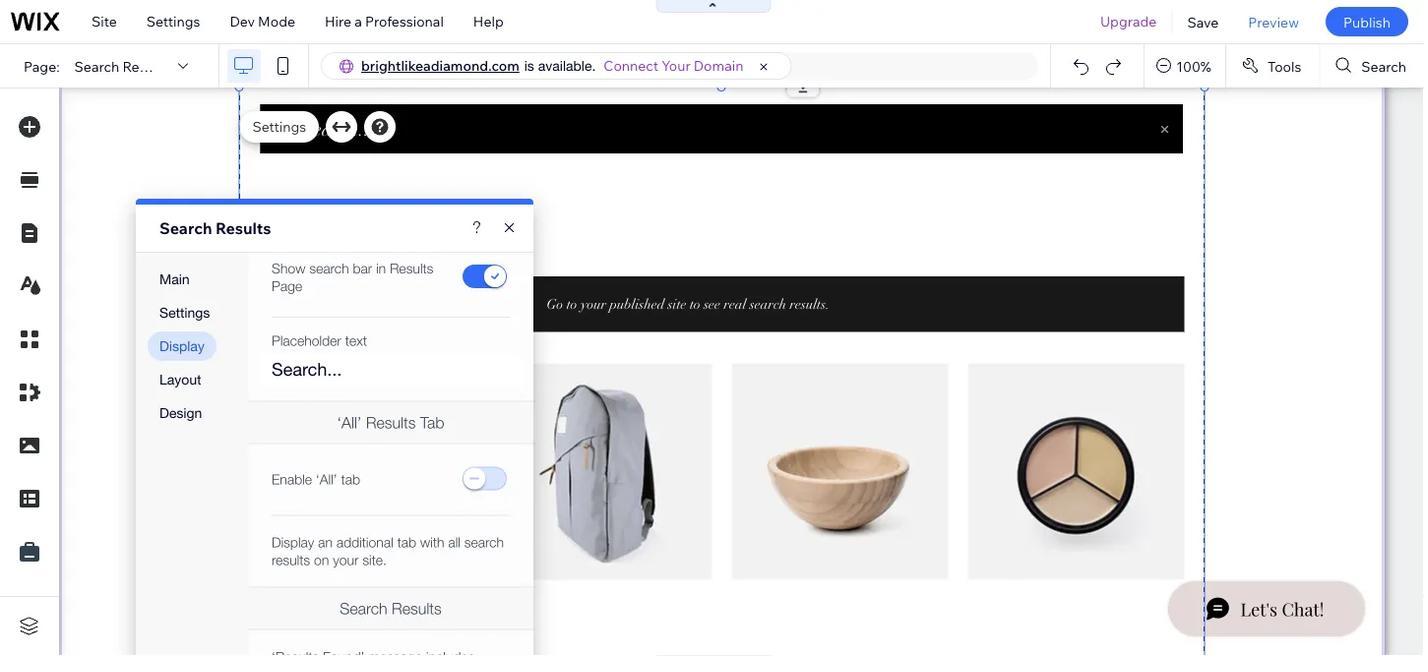 Task type: describe. For each thing, give the bounding box(es) containing it.
0 vertical spatial settings
[[147, 13, 200, 30]]

dev
[[230, 13, 255, 30]]

search button
[[1321, 44, 1425, 88]]

publish button
[[1326, 7, 1409, 36]]

dev mode
[[230, 13, 295, 30]]

save button
[[1173, 0, 1234, 43]]

connect
[[604, 57, 659, 74]]

1 vertical spatial settings
[[253, 118, 306, 135]]

help
[[474, 13, 504, 30]]

hire a professional
[[325, 13, 444, 30]]

publish
[[1344, 13, 1391, 30]]

1 horizontal spatial search
[[160, 219, 212, 238]]

100%
[[1177, 57, 1212, 75]]

upgrade
[[1101, 13, 1157, 30]]

site
[[92, 13, 117, 30]]

a
[[355, 13, 362, 30]]

search inside button
[[1362, 57, 1407, 75]]

0 horizontal spatial search
[[74, 57, 119, 75]]

0 horizontal spatial results
[[122, 57, 170, 75]]

domain
[[694, 57, 744, 74]]

preview button
[[1234, 0, 1315, 43]]



Task type: locate. For each thing, give the bounding box(es) containing it.
1 horizontal spatial results
[[216, 219, 271, 238]]

preview
[[1249, 13, 1300, 30]]

available.
[[538, 58, 596, 74]]

settings
[[147, 13, 200, 30], [253, 118, 306, 135]]

100% button
[[1145, 44, 1226, 88]]

1 vertical spatial search results
[[160, 219, 271, 238]]

1 vertical spatial results
[[216, 219, 271, 238]]

results
[[122, 57, 170, 75], [216, 219, 271, 238]]

brightlikeadiamond.com
[[361, 57, 520, 74]]

is
[[525, 58, 535, 74]]

0 vertical spatial results
[[122, 57, 170, 75]]

your
[[662, 57, 691, 74]]

1 horizontal spatial settings
[[253, 118, 306, 135]]

0 horizontal spatial settings
[[147, 13, 200, 30]]

2 horizontal spatial search
[[1362, 57, 1407, 75]]

search
[[74, 57, 119, 75], [1362, 57, 1407, 75], [160, 219, 212, 238]]

hire
[[325, 13, 352, 30]]

tools button
[[1227, 44, 1320, 88]]

save
[[1188, 13, 1219, 30]]

tools
[[1268, 57, 1302, 75]]

is available. connect your domain
[[525, 57, 744, 74]]

search results
[[74, 57, 170, 75], [160, 219, 271, 238]]

professional
[[365, 13, 444, 30]]

0 vertical spatial search results
[[74, 57, 170, 75]]

mode
[[258, 13, 295, 30]]



Task type: vqa. For each thing, say whether or not it's contained in the screenshot.
THE TIMER, in the bottom of the page
no



